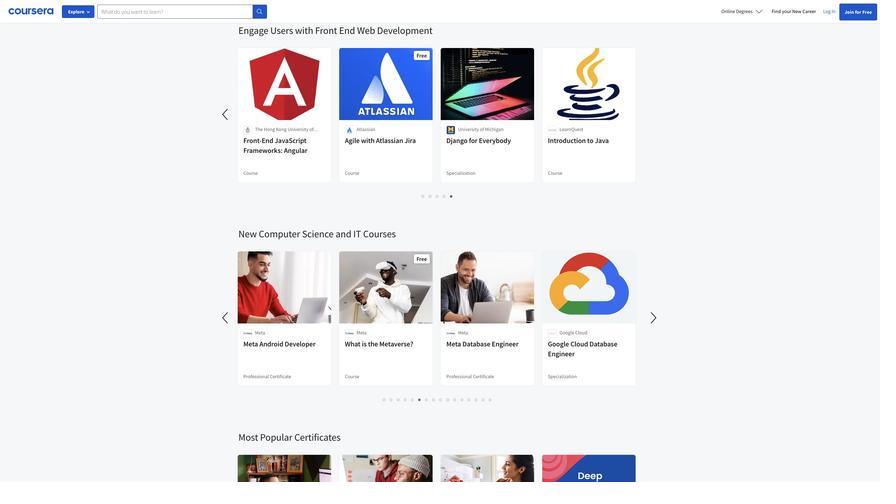 Task type: describe. For each thing, give the bounding box(es) containing it.
google cloud database engineer
[[548, 340, 618, 359]]

university of michigan
[[458, 126, 504, 133]]

engage users with front end web development carousel element
[[0, 3, 642, 207]]

log
[[823, 8, 831, 15]]

most popular certificates
[[238, 432, 341, 444]]

agile
[[345, 136, 360, 145]]

2 button for list inside the new computer science and it courses carousel element
[[388, 396, 395, 404]]

kong
[[276, 126, 287, 133]]

professional for android
[[243, 374, 269, 380]]

10
[[447, 397, 452, 404]]

front
[[315, 24, 337, 37]]

django for everybody
[[446, 136, 511, 145]]

the
[[368, 340, 378, 349]]

frameworks:
[[243, 146, 283, 155]]

google data analytics professional certificate by google, image
[[238, 456, 332, 483]]

front-
[[243, 136, 262, 145]]

9 button
[[437, 396, 445, 404]]

introduction to java
[[548, 136, 609, 145]]

list inside new computer science and it courses carousel element
[[238, 396, 636, 404]]

5 button for 4 button for 2 button corresponding to list inside the new computer science and it courses carousel element's 3 button
[[409, 396, 416, 404]]

explore
[[68, 8, 84, 15]]

join for free link
[[839, 4, 877, 21]]

course for agile with atlassian jira
[[345, 170, 359, 177]]

cloud for google cloud
[[575, 330, 588, 336]]

algorithms to take your programming to the next level carousel element
[[238, 0, 642, 3]]

new computer science and it courses
[[238, 228, 396, 241]]

science inside new computer science and it courses carousel element
[[302, 228, 334, 241]]

introduction
[[548, 136, 586, 145]]

your
[[782, 8, 791, 15]]

google cloud
[[560, 330, 588, 336]]

7 button
[[423, 396, 430, 404]]

15 button
[[480, 396, 488, 404]]

everybody
[[479, 136, 511, 145]]

2 for 2 button corresponding to list inside the new computer science and it courses carousel element
[[390, 397, 393, 404]]

course for what is the metaverse?
[[345, 374, 359, 380]]

technology
[[281, 133, 305, 140]]

16 button
[[487, 396, 495, 404]]

web
[[357, 24, 375, 37]]

course for introduction to java
[[548, 170, 562, 177]]

13 button
[[466, 396, 474, 404]]

the hong kong university of science and technology
[[255, 126, 314, 140]]

developer
[[285, 340, 316, 349]]

for for join
[[855, 9, 862, 15]]

computer
[[259, 228, 300, 241]]

android
[[259, 340, 283, 349]]

16
[[489, 397, 495, 404]]

front-end javascript frameworks: angular
[[243, 136, 307, 155]]

the hong kong university of science and technology image
[[243, 126, 252, 135]]

the
[[255, 126, 263, 133]]

popular
[[260, 432, 292, 444]]

professional certificate for android
[[243, 374, 291, 380]]

15
[[482, 397, 488, 404]]

career
[[803, 8, 816, 15]]

meta database engineer
[[446, 340, 519, 349]]

new computer science and it courses carousel element
[[217, 207, 662, 410]]

meta for database
[[458, 330, 468, 336]]

atlassian image
[[345, 126, 354, 135]]

0 vertical spatial new
[[792, 8, 802, 15]]

courses
[[363, 228, 396, 241]]

learnquest
[[560, 126, 583, 133]]

find your new career
[[772, 8, 816, 15]]

it
[[353, 228, 361, 241]]

13
[[468, 397, 474, 404]]

google ux design professional certificate by google, image
[[441, 456, 535, 483]]

professional for database
[[446, 374, 472, 380]]

what
[[345, 340, 361, 349]]

and inside the hong kong university of science and technology
[[272, 133, 280, 140]]

michigan
[[485, 126, 504, 133]]

5 for the 5 button in engage users with front end web development carousel element
[[450, 193, 453, 200]]

angular
[[284, 146, 307, 155]]

university of michigan image
[[446, 126, 455, 135]]

2 for 2 button related to list in the engage users with front end web development carousel element
[[429, 193, 432, 200]]

database inside google cloud database engineer
[[590, 340, 618, 349]]

what is the metaverse?
[[345, 340, 413, 349]]

1 vertical spatial and
[[336, 228, 351, 241]]

2 button for list in the engage users with front end web development carousel element
[[427, 192, 434, 201]]

2 university from the left
[[458, 126, 479, 133]]

3 for 3 button associated with 2 button related to list in the engage users with front end web development carousel element's 4 button
[[436, 193, 439, 200]]

0 horizontal spatial atlassian
[[357, 126, 375, 133]]

free inside join for free link
[[863, 9, 872, 15]]

list inside engage users with front end web development carousel element
[[238, 192, 636, 201]]

5 for the 5 button related to 4 button for 2 button corresponding to list inside the new computer science and it courses carousel element's 3 button
[[411, 397, 414, 404]]

12
[[461, 397, 466, 404]]

0 vertical spatial engineer
[[492, 340, 519, 349]]

professional certificate for database
[[446, 374, 494, 380]]



Task type: locate. For each thing, give the bounding box(es) containing it.
online degrees button
[[716, 4, 768, 19]]

end left web
[[339, 24, 355, 37]]

3 for 4 button for 2 button corresponding to list inside the new computer science and it courses carousel element's 3 button
[[397, 397, 400, 404]]

most
[[238, 432, 258, 444]]

1 horizontal spatial 5 button
[[448, 192, 455, 201]]

online degrees
[[722, 8, 753, 15]]

1 vertical spatial end
[[262, 136, 273, 145]]

2 inside engage users with front end web development carousel element
[[429, 193, 432, 200]]

course for front-end javascript frameworks: angular
[[243, 170, 258, 177]]

1 button for 2 button corresponding to list inside the new computer science and it courses carousel element
[[381, 396, 388, 404]]

specialization down django
[[446, 170, 475, 177]]

log in link
[[820, 7, 839, 16]]

specialization for google cloud database engineer
[[548, 374, 577, 380]]

google for google cloud
[[560, 330, 574, 336]]

1 database from the left
[[463, 340, 490, 349]]

1 vertical spatial 5
[[411, 397, 414, 404]]

2 professional from the left
[[446, 374, 472, 380]]

0 vertical spatial previous slide image
[[217, 106, 234, 123]]

specialization for django for everybody
[[446, 170, 475, 177]]

0 horizontal spatial 2
[[390, 397, 393, 404]]

1 vertical spatial specialization
[[548, 374, 577, 380]]

2 button
[[427, 192, 434, 201], [388, 396, 395, 404]]

find
[[772, 8, 781, 15]]

1 vertical spatial free
[[417, 52, 427, 59]]

2 list from the top
[[238, 396, 636, 404]]

and
[[272, 133, 280, 140], [336, 228, 351, 241]]

12 button
[[459, 396, 466, 404]]

3 button for 2 button corresponding to list inside the new computer science and it courses carousel element
[[395, 396, 402, 404]]

1 horizontal spatial new
[[792, 8, 802, 15]]

course down introduction
[[548, 170, 562, 177]]

free for engage users with front end web development
[[417, 52, 427, 59]]

log in
[[823, 8, 836, 15]]

1 vertical spatial 2 button
[[388, 396, 395, 404]]

university
[[288, 126, 309, 133], [458, 126, 479, 133]]

2 inside new computer science and it courses carousel element
[[390, 397, 393, 404]]

deep learning specialization by deeplearning.ai, image
[[542, 456, 636, 483]]

1 horizontal spatial certificate
[[473, 374, 494, 380]]

0 horizontal spatial 1 button
[[381, 396, 388, 404]]

4 button for 2 button corresponding to list inside the new computer science and it courses carousel element's 3 button
[[402, 396, 409, 404]]

What do you want to learn? text field
[[97, 4, 253, 19]]

2
[[429, 193, 432, 200], [390, 397, 393, 404]]

0 vertical spatial list
[[238, 192, 636, 201]]

join for free
[[845, 9, 872, 15]]

1 inside new computer science and it courses carousel element
[[383, 397, 386, 404]]

None search field
[[97, 4, 267, 19]]

degrees
[[736, 8, 753, 15]]

1 horizontal spatial 3 button
[[434, 192, 441, 201]]

0 vertical spatial 5 button
[[448, 192, 455, 201]]

2 of from the left
[[480, 126, 484, 133]]

specialization inside engage users with front end web development carousel element
[[446, 170, 475, 177]]

atlassian right atlassian image
[[357, 126, 375, 133]]

5 inside engage users with front end web development carousel element
[[450, 193, 453, 200]]

1 horizontal spatial science
[[302, 228, 334, 241]]

1 list from the top
[[238, 192, 636, 201]]

science
[[255, 133, 271, 140], [302, 228, 334, 241]]

8
[[433, 397, 435, 404]]

5 inside new computer science and it courses carousel element
[[411, 397, 414, 404]]

professional certificate down android
[[243, 374, 291, 380]]

1 horizontal spatial 2
[[429, 193, 432, 200]]

course down what
[[345, 374, 359, 380]]

1 vertical spatial previous slide image
[[217, 310, 234, 327]]

engineer inside google cloud database engineer
[[548, 350, 575, 359]]

metaverse?
[[379, 340, 413, 349]]

1 vertical spatial 1 button
[[381, 396, 388, 404]]

1 vertical spatial list
[[238, 396, 636, 404]]

1 horizontal spatial for
[[855, 9, 862, 15]]

hong
[[264, 126, 275, 133]]

explore button
[[62, 5, 94, 18]]

for inside engage users with front end web development carousel element
[[469, 136, 478, 145]]

end up the frameworks:
[[262, 136, 273, 145]]

to
[[587, 136, 594, 145]]

professional
[[243, 374, 269, 380], [446, 374, 472, 380]]

meta android developer
[[243, 340, 316, 349]]

6 button
[[416, 396, 423, 404]]

0 horizontal spatial 3
[[397, 397, 400, 404]]

0 vertical spatial for
[[855, 9, 862, 15]]

10 button
[[445, 396, 452, 404]]

1 inside engage users with front end web development carousel element
[[422, 193, 425, 200]]

0 horizontal spatial certificate
[[270, 374, 291, 380]]

google
[[560, 330, 574, 336], [548, 340, 569, 349]]

3
[[436, 193, 439, 200], [397, 397, 400, 404]]

cloud
[[575, 330, 588, 336], [571, 340, 588, 349]]

1 horizontal spatial atlassian
[[376, 136, 403, 145]]

0 vertical spatial 4
[[443, 193, 446, 200]]

11
[[454, 397, 459, 404]]

1 vertical spatial for
[[469, 136, 478, 145]]

coursera image
[[8, 6, 53, 17]]

end inside front-end javascript frameworks: angular
[[262, 136, 273, 145]]

jira
[[405, 136, 416, 145]]

cloud for google cloud database engineer
[[571, 340, 588, 349]]

7
[[425, 397, 428, 404]]

14 button
[[473, 396, 481, 404]]

2 certificate from the left
[[473, 374, 494, 380]]

1 vertical spatial 1
[[383, 397, 386, 404]]

google down google cloud icon
[[548, 340, 569, 349]]

6
[[418, 397, 421, 404]]

5 button inside engage users with front end web development carousel element
[[448, 192, 455, 201]]

1 horizontal spatial 4
[[443, 193, 446, 200]]

0 vertical spatial with
[[295, 24, 313, 37]]

1 vertical spatial engineer
[[548, 350, 575, 359]]

course down agile
[[345, 170, 359, 177]]

new right your
[[792, 8, 802, 15]]

1 horizontal spatial and
[[336, 228, 351, 241]]

3 inside new computer science and it courses carousel element
[[397, 397, 400, 404]]

0 horizontal spatial 3 button
[[395, 396, 402, 404]]

0 horizontal spatial database
[[463, 340, 490, 349]]

database
[[463, 340, 490, 349], [590, 340, 618, 349]]

meta image
[[345, 330, 354, 339], [446, 330, 455, 339]]

0 vertical spatial 2
[[429, 193, 432, 200]]

1 horizontal spatial meta image
[[446, 330, 455, 339]]

0 horizontal spatial and
[[272, 133, 280, 140]]

11 button
[[452, 396, 459, 404]]

1 horizontal spatial professional
[[446, 374, 472, 380]]

0 horizontal spatial of
[[310, 126, 314, 133]]

and left it
[[336, 228, 351, 241]]

1 horizontal spatial university
[[458, 126, 479, 133]]

free inside new computer science and it courses carousel element
[[417, 256, 427, 263]]

4 button for 3 button associated with 2 button related to list in the engage users with front end web development carousel element
[[441, 192, 448, 201]]

1 vertical spatial 5 button
[[409, 396, 416, 404]]

4 inside new computer science and it courses carousel element
[[404, 397, 407, 404]]

0 horizontal spatial specialization
[[446, 170, 475, 177]]

1 horizontal spatial 1
[[422, 193, 425, 200]]

google right google cloud icon
[[560, 330, 574, 336]]

google inside google cloud database engineer
[[548, 340, 569, 349]]

1 vertical spatial science
[[302, 228, 334, 241]]

5 button for 3 button associated with 2 button related to list in the engage users with front end web development carousel element's 4 button
[[448, 192, 455, 201]]

atlassian
[[357, 126, 375, 133], [376, 136, 403, 145]]

3 inside engage users with front end web development carousel element
[[436, 193, 439, 200]]

1 university from the left
[[288, 126, 309, 133]]

0 horizontal spatial meta image
[[345, 330, 354, 339]]

certificates
[[294, 432, 341, 444]]

free for new computer science and it courses
[[417, 256, 427, 263]]

1 horizontal spatial 4 button
[[441, 192, 448, 201]]

meta for android
[[255, 330, 265, 336]]

0 horizontal spatial end
[[262, 136, 273, 145]]

0 horizontal spatial 5 button
[[409, 396, 416, 404]]

14
[[475, 397, 481, 404]]

0 vertical spatial 1 button
[[420, 192, 427, 201]]

course down the frameworks:
[[243, 170, 258, 177]]

1 for 1 button corresponding to 2 button related to list in the engage users with front end web development carousel element
[[422, 193, 425, 200]]

0 vertical spatial specialization
[[446, 170, 475, 177]]

of
[[310, 126, 314, 133], [480, 126, 484, 133]]

3 button
[[434, 192, 441, 201], [395, 396, 402, 404]]

4 inside engage users with front end web development carousel element
[[443, 193, 446, 200]]

for right the join
[[855, 9, 862, 15]]

1 vertical spatial 4 button
[[402, 396, 409, 404]]

0 vertical spatial 2 button
[[427, 192, 434, 201]]

join
[[845, 9, 854, 15]]

meta image for meta database engineer
[[446, 330, 455, 339]]

new left computer at the left top of the page
[[238, 228, 257, 241]]

4
[[443, 193, 446, 200], [404, 397, 407, 404]]

development
[[377, 24, 433, 37]]

meta for is
[[357, 330, 367, 336]]

course
[[243, 170, 258, 177], [345, 170, 359, 177], [548, 170, 562, 177], [345, 374, 359, 380]]

1 horizontal spatial 2 button
[[427, 192, 434, 201]]

2 meta image from the left
[[446, 330, 455, 339]]

of inside the hong kong university of science and technology
[[310, 126, 314, 133]]

0 vertical spatial and
[[272, 133, 280, 140]]

1 horizontal spatial 3
[[436, 193, 439, 200]]

0 horizontal spatial 4
[[404, 397, 407, 404]]

1 horizontal spatial 1 button
[[420, 192, 427, 201]]

java
[[595, 136, 609, 145]]

certificate down the meta android developer
[[270, 374, 291, 380]]

find your new career link
[[768, 7, 820, 16]]

previous slide image
[[217, 106, 234, 123], [217, 310, 234, 327]]

0 vertical spatial end
[[339, 24, 355, 37]]

1 vertical spatial 3
[[397, 397, 400, 404]]

previous slide image for new computer science and it courses
[[217, 310, 234, 327]]

1 vertical spatial 3 button
[[395, 396, 402, 404]]

1 horizontal spatial end
[[339, 24, 355, 37]]

0 horizontal spatial for
[[469, 136, 478, 145]]

1 horizontal spatial 5
[[450, 193, 453, 200]]

1 vertical spatial 4
[[404, 397, 407, 404]]

agile with atlassian jira
[[345, 136, 416, 145]]

0 vertical spatial cloud
[[575, 330, 588, 336]]

2 professional certificate from the left
[[446, 374, 494, 380]]

2 database from the left
[[590, 340, 618, 349]]

2 vertical spatial free
[[417, 256, 427, 263]]

1 button for 2 button related to list in the engage users with front end web development carousel element
[[420, 192, 427, 201]]

4 button
[[441, 192, 448, 201], [402, 396, 409, 404]]

0 vertical spatial 4 button
[[441, 192, 448, 201]]

0 horizontal spatial professional
[[243, 374, 269, 380]]

0 vertical spatial 1
[[422, 193, 425, 200]]

certificate up 15 button
[[473, 374, 494, 380]]

google cloud image
[[548, 330, 557, 339]]

1 vertical spatial 2
[[390, 397, 393, 404]]

1 horizontal spatial of
[[480, 126, 484, 133]]

cloud up google cloud database engineer at right bottom
[[575, 330, 588, 336]]

new
[[792, 8, 802, 15], [238, 228, 257, 241]]

users
[[270, 24, 293, 37]]

1 vertical spatial with
[[361, 136, 375, 145]]

atlassian left jira
[[376, 136, 403, 145]]

8 button
[[430, 396, 437, 404]]

0 horizontal spatial engineer
[[492, 340, 519, 349]]

certificate for android
[[270, 374, 291, 380]]

for for django
[[469, 136, 478, 145]]

django
[[446, 136, 468, 145]]

1
[[422, 193, 425, 200], [383, 397, 386, 404]]

meta image up what
[[345, 330, 354, 339]]

cloud down google cloud
[[571, 340, 588, 349]]

0 vertical spatial science
[[255, 133, 271, 140]]

online
[[722, 8, 735, 15]]

1 certificate from the left
[[270, 374, 291, 380]]

professional certificate up 10 11 12 13 14 15 16 on the right
[[446, 374, 494, 380]]

0 horizontal spatial 1
[[383, 397, 386, 404]]

2 previous slide image from the top
[[217, 310, 234, 327]]

5
[[450, 193, 453, 200], [411, 397, 414, 404]]

5 button
[[448, 192, 455, 201], [409, 396, 416, 404]]

specialization down google cloud database engineer at right bottom
[[548, 374, 577, 380]]

1 for 1 button corresponding to 2 button corresponding to list inside the new computer science and it courses carousel element
[[383, 397, 386, 404]]

0 vertical spatial google
[[560, 330, 574, 336]]

science inside the hong kong university of science and technology
[[255, 133, 271, 140]]

4 for list inside the new computer science and it courses carousel element
[[404, 397, 407, 404]]

0 vertical spatial atlassian
[[357, 126, 375, 133]]

with right agile
[[361, 136, 375, 145]]

1 vertical spatial google
[[548, 340, 569, 349]]

free
[[863, 9, 872, 15], [417, 52, 427, 59], [417, 256, 427, 263]]

with left front
[[295, 24, 313, 37]]

1 horizontal spatial specialization
[[548, 374, 577, 380]]

1 horizontal spatial engineer
[[548, 350, 575, 359]]

0 vertical spatial 3 button
[[434, 192, 441, 201]]

1 vertical spatial new
[[238, 228, 257, 241]]

0 horizontal spatial 4 button
[[402, 396, 409, 404]]

1 horizontal spatial database
[[590, 340, 618, 349]]

free inside engage users with front end web development carousel element
[[417, 52, 427, 59]]

university inside the hong kong university of science and technology
[[288, 126, 309, 133]]

next slide image
[[645, 310, 662, 327]]

with
[[295, 24, 313, 37], [361, 136, 375, 145]]

javascript
[[275, 136, 307, 145]]

1 professional from the left
[[243, 374, 269, 380]]

1 vertical spatial atlassian
[[376, 136, 403, 145]]

9
[[440, 397, 442, 404]]

specialization inside new computer science and it courses carousel element
[[548, 374, 577, 380]]

4 for list in the engage users with front end web development carousel element
[[443, 193, 446, 200]]

engineer
[[492, 340, 519, 349], [548, 350, 575, 359]]

google it support professional certificate by google, image
[[339, 456, 433, 483]]

0 vertical spatial free
[[863, 9, 872, 15]]

1 of from the left
[[310, 126, 314, 133]]

meta image
[[243, 330, 252, 339]]

previous slide image for engage users with front end web development
[[217, 106, 234, 123]]

1 meta image from the left
[[345, 330, 354, 339]]

10 11 12 13 14 15 16
[[447, 397, 495, 404]]

meta image for what is the metaverse?
[[345, 330, 354, 339]]

0 horizontal spatial new
[[238, 228, 257, 241]]

3 button for 2 button related to list in the engage users with front end web development carousel element
[[434, 192, 441, 201]]

for
[[855, 9, 862, 15], [469, 136, 478, 145]]

meta image up the meta database engineer
[[446, 330, 455, 339]]

1 previous slide image from the top
[[217, 106, 234, 123]]

0 horizontal spatial 5
[[411, 397, 414, 404]]

1 vertical spatial cloud
[[571, 340, 588, 349]]

0 vertical spatial 5
[[450, 193, 453, 200]]

engage
[[238, 24, 268, 37]]

0 horizontal spatial university
[[288, 126, 309, 133]]

university up technology
[[288, 126, 309, 133]]

1 horizontal spatial professional certificate
[[446, 374, 494, 380]]

1 professional certificate from the left
[[243, 374, 291, 380]]

cloud inside google cloud database engineer
[[571, 340, 588, 349]]

is
[[362, 340, 367, 349]]

google for google cloud database engineer
[[548, 340, 569, 349]]

0 horizontal spatial professional certificate
[[243, 374, 291, 380]]

engage users with front end web development
[[238, 24, 433, 37]]

learnquest image
[[548, 126, 557, 135]]

meta
[[255, 330, 265, 336], [357, 330, 367, 336], [458, 330, 468, 336], [243, 340, 258, 349], [446, 340, 461, 349]]

0 vertical spatial 3
[[436, 193, 439, 200]]

list
[[238, 192, 636, 201], [238, 396, 636, 404]]

most popular certificates carousel element
[[235, 410, 880, 483]]

and down kong
[[272, 133, 280, 140]]

1 horizontal spatial with
[[361, 136, 375, 145]]

0 horizontal spatial science
[[255, 133, 271, 140]]

certificate for database
[[473, 374, 494, 380]]

0 horizontal spatial with
[[295, 24, 313, 37]]

university up the django for everybody
[[458, 126, 479, 133]]

for down the university of michigan
[[469, 136, 478, 145]]

in
[[832, 8, 836, 15]]



Task type: vqa. For each thing, say whether or not it's contained in the screenshot.


